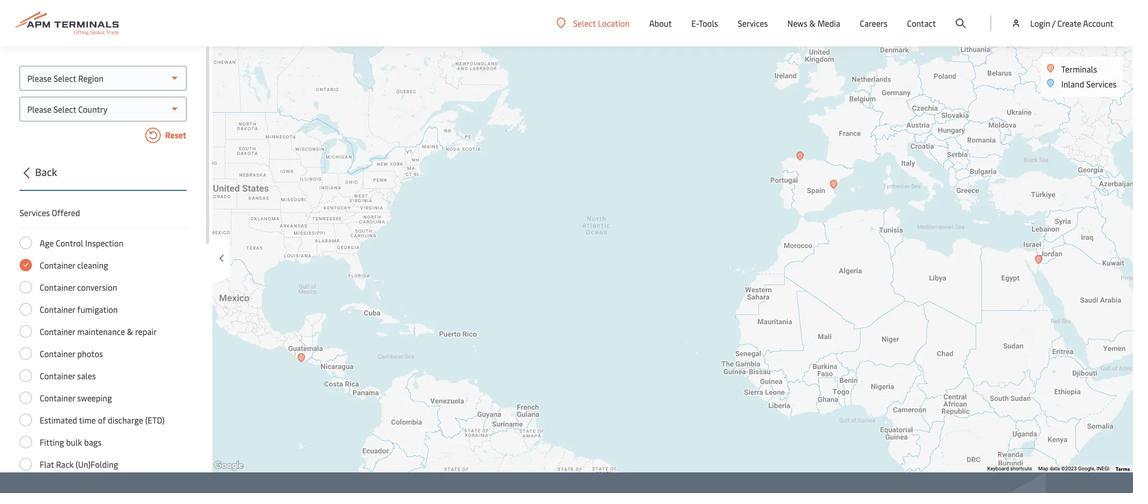 Task type: describe. For each thing, give the bounding box(es) containing it.
estimated time of discharge (etd)
[[40, 415, 165, 426]]

sales
[[77, 371, 96, 382]]

keyboard
[[988, 467, 1009, 472]]

time
[[79, 415, 96, 426]]

& inside popup button
[[810, 18, 816, 29]]

google image
[[212, 460, 246, 473]]

map region
[[176, 0, 1134, 494]]

news & media
[[788, 18, 841, 29]]

terms
[[1116, 466, 1131, 473]]

create
[[1058, 18, 1082, 29]]

container photos
[[40, 349, 103, 360]]

login
[[1031, 18, 1051, 29]]

data
[[1050, 467, 1061, 472]]

Fitting bulk bags radio
[[20, 437, 32, 449]]

container sweeping
[[40, 393, 112, 404]]

map
[[1039, 467, 1049, 472]]

Flat Rack  (Un)Folding radio
[[20, 459, 32, 471]]

container maintenance & repair
[[40, 326, 157, 338]]

cleaning
[[77, 260, 108, 271]]

services button
[[738, 0, 768, 46]]

Estimated time of discharge (ETD) radio
[[20, 415, 32, 427]]

container fumigation
[[40, 304, 118, 316]]

media
[[818, 18, 841, 29]]

shortcuts
[[1011, 467, 1033, 472]]

terms link
[[1116, 466, 1131, 473]]

©2023
[[1062, 467, 1077, 472]]

age
[[40, 238, 54, 249]]

e-tools
[[692, 18, 719, 29]]

fitting bulk bags
[[40, 437, 102, 449]]

container cleaning
[[40, 260, 108, 271]]

location
[[598, 17, 630, 29]]

(un)folding
[[76, 459, 118, 471]]

container for container sweeping
[[40, 393, 75, 404]]

fumigation
[[77, 304, 118, 316]]

back
[[35, 165, 57, 179]]

sweeping
[[77, 393, 112, 404]]

container for container cleaning
[[40, 260, 75, 271]]

age control inspection
[[40, 238, 124, 249]]

Age Control Inspection radio
[[20, 237, 32, 250]]

fitting
[[40, 437, 64, 449]]



Task type: locate. For each thing, give the bounding box(es) containing it.
tools
[[699, 18, 719, 29]]

inland
[[1062, 78, 1085, 90]]

inland services
[[1062, 78, 1117, 90]]

services offered
[[20, 207, 80, 219]]

container up estimated
[[40, 393, 75, 404]]

maintenance
[[77, 326, 125, 338]]

services for services
[[738, 18, 768, 29]]

container up container photos
[[40, 326, 75, 338]]

0 vertical spatial services
[[738, 18, 768, 29]]

bags
[[84, 437, 102, 449]]

map data ©2023 google, inegi
[[1039, 467, 1110, 472]]

news
[[788, 18, 808, 29]]

careers button
[[860, 0, 888, 46]]

contact button
[[908, 0, 936, 46]]

Container sweeping radio
[[20, 392, 32, 405]]

about button
[[650, 0, 672, 46]]

container for container fumigation
[[40, 304, 75, 316]]

offered
[[52, 207, 80, 219]]

back button
[[16, 164, 187, 191]]

container for container photos
[[40, 349, 75, 360]]

container down container photos
[[40, 371, 75, 382]]

0 horizontal spatial services
[[20, 207, 50, 219]]

login / create account link
[[1012, 0, 1114, 46]]

about
[[650, 18, 672, 29]]

select location
[[573, 17, 630, 29]]

e-
[[692, 18, 699, 29]]

2 vertical spatial services
[[20, 207, 50, 219]]

services right tools
[[738, 18, 768, 29]]

repair
[[135, 326, 157, 338]]

select location button
[[557, 17, 630, 29]]

flat
[[40, 459, 54, 471]]

container for container conversion
[[40, 282, 75, 293]]

careers
[[860, 18, 888, 29]]

container
[[40, 260, 75, 271], [40, 282, 75, 293], [40, 304, 75, 316], [40, 326, 75, 338], [40, 349, 75, 360], [40, 371, 75, 382], [40, 393, 75, 404]]

select
[[573, 17, 596, 29]]

photos
[[77, 349, 103, 360]]

0 horizontal spatial &
[[127, 326, 133, 338]]

container down container conversion
[[40, 304, 75, 316]]

reset button
[[20, 128, 187, 145]]

Container photos radio
[[20, 348, 32, 360]]

6 container from the top
[[40, 371, 75, 382]]

Container cleaning radio
[[20, 259, 32, 272]]

Container maintenance & repair radio
[[20, 326, 32, 338]]

terminals
[[1062, 63, 1098, 75]]

of
[[98, 415, 106, 426]]

account
[[1084, 18, 1114, 29]]

container for container sales
[[40, 371, 75, 382]]

1 horizontal spatial services
[[738, 18, 768, 29]]

container down "container cleaning"
[[40, 282, 75, 293]]

login / create account
[[1031, 18, 1114, 29]]

1 vertical spatial &
[[127, 326, 133, 338]]

container down age
[[40, 260, 75, 271]]

inegi
[[1097, 467, 1110, 472]]

bulk
[[66, 437, 82, 449]]

news & media button
[[788, 0, 841, 46]]

control
[[56, 238, 83, 249]]

2 horizontal spatial services
[[1087, 78, 1117, 90]]

container conversion
[[40, 282, 117, 293]]

reset
[[163, 129, 187, 141]]

keyboard shortcuts
[[988, 467, 1033, 472]]

container sales
[[40, 371, 96, 382]]

Container fumigation radio
[[20, 304, 32, 316]]

container for container maintenance & repair
[[40, 326, 75, 338]]

1 vertical spatial services
[[1087, 78, 1117, 90]]

4 container from the top
[[40, 326, 75, 338]]

0 vertical spatial &
[[810, 18, 816, 29]]

services down terminals
[[1087, 78, 1117, 90]]

keyboard shortcuts button
[[988, 466, 1033, 473]]

container up container sales
[[40, 349, 75, 360]]

&
[[810, 18, 816, 29], [127, 326, 133, 338]]

5 container from the top
[[40, 349, 75, 360]]

Container sales radio
[[20, 370, 32, 383]]

services for services offered
[[20, 207, 50, 219]]

inspection
[[85, 238, 124, 249]]

2 container from the top
[[40, 282, 75, 293]]

conversion
[[77, 282, 117, 293]]

/
[[1053, 18, 1056, 29]]

flat rack  (un)folding
[[40, 459, 118, 471]]

Container conversion radio
[[20, 282, 32, 294]]

3 container from the top
[[40, 304, 75, 316]]

services
[[738, 18, 768, 29], [1087, 78, 1117, 90], [20, 207, 50, 219]]

e-tools button
[[692, 0, 719, 46]]

discharge
[[108, 415, 143, 426]]

(etd)
[[145, 415, 165, 426]]

services left offered
[[20, 207, 50, 219]]

7 container from the top
[[40, 393, 75, 404]]

& left repair on the left of page
[[127, 326, 133, 338]]

1 container from the top
[[40, 260, 75, 271]]

1 horizontal spatial &
[[810, 18, 816, 29]]

estimated
[[40, 415, 77, 426]]

google,
[[1079, 467, 1096, 472]]

rack
[[56, 459, 74, 471]]

contact
[[908, 18, 936, 29]]

& right news
[[810, 18, 816, 29]]



Task type: vqa. For each thing, say whether or not it's contained in the screenshot.
Back button at the left
yes



